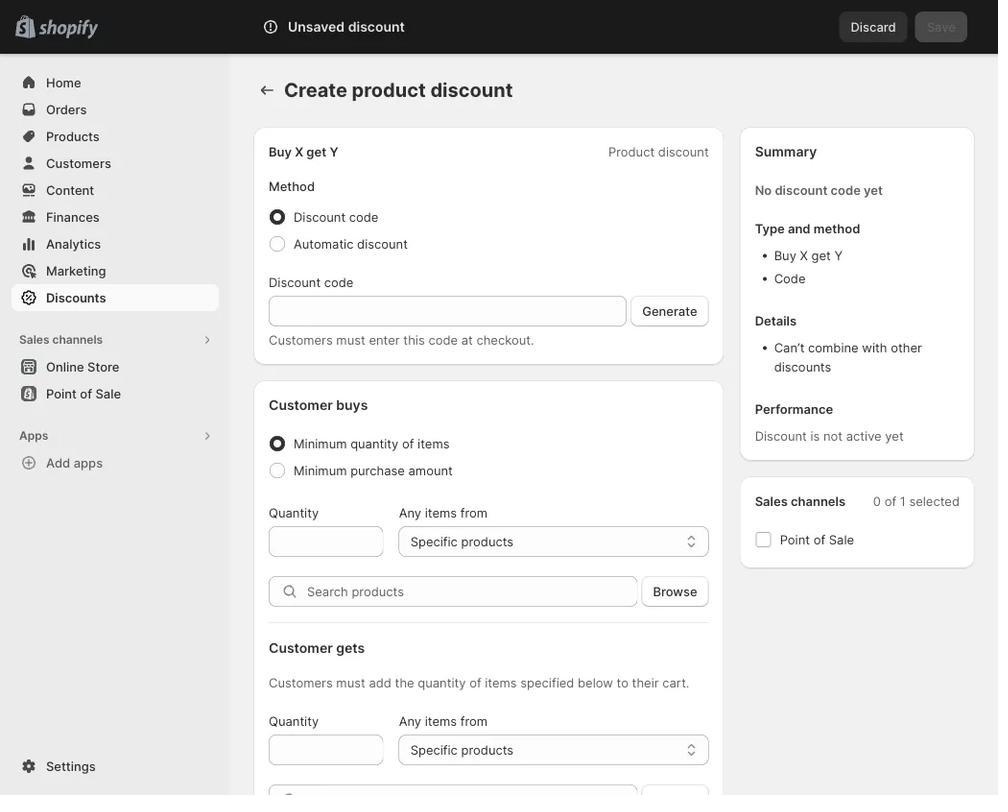 Task type: describe. For each thing, give the bounding box(es) containing it.
Search products text field
[[307, 785, 638, 795]]

apps
[[74, 455, 103, 470]]

code left at
[[429, 332, 458, 347]]

store
[[87, 359, 119, 374]]

1 vertical spatial quantity
[[418, 675, 466, 690]]

x for buy x get y
[[295, 144, 304, 159]]

discounts
[[46, 290, 106, 305]]

discount down search button at the top
[[431, 78, 513, 102]]

save button
[[916, 12, 968, 42]]

and
[[788, 221, 811, 236]]

quantity for search products text field in the bottom of the page the quantity text box
[[269, 713, 319, 728]]

products link
[[12, 123, 219, 150]]

must for enter
[[336, 332, 366, 347]]

0 vertical spatial discount
[[294, 209, 346, 224]]

1 vertical spatial channels
[[791, 494, 846, 508]]

point inside point of sale link
[[46, 386, 77, 401]]

customers must enter this code at checkout.
[[269, 332, 534, 347]]

automatic discount
[[294, 236, 408, 251]]

discounts
[[775, 359, 832, 374]]

browse button
[[642, 576, 709, 607]]

online
[[46, 359, 84, 374]]

save
[[927, 19, 956, 34]]

any for search products text field in the bottom of the page
[[399, 713, 422, 728]]

can't
[[775, 340, 805, 355]]

point of sale inside button
[[46, 386, 121, 401]]

code
[[775, 271, 806, 286]]

0 vertical spatial quantity
[[351, 436, 399, 451]]

any items from for the quantity text box related to search products text box
[[399, 505, 488, 520]]

add apps
[[46, 455, 103, 470]]

minimum quantity of items
[[294, 436, 450, 451]]

online store button
[[0, 353, 230, 380]]

of inside button
[[80, 386, 92, 401]]

purchase
[[351, 463, 405, 478]]

any for search products text box
[[399, 505, 422, 520]]

channels inside button
[[52, 333, 103, 347]]

Discount code text field
[[269, 296, 627, 326]]

point of sale link
[[12, 380, 219, 407]]

specified
[[521, 675, 575, 690]]

marketing
[[46, 263, 106, 278]]

customer for customer gets
[[269, 640, 333, 656]]

unsaved discount
[[288, 19, 405, 35]]

amount
[[409, 463, 453, 478]]

can't combine with other discounts
[[775, 340, 923, 374]]

discard
[[851, 19, 897, 34]]

1
[[900, 494, 906, 508]]

specific for search products text box
[[411, 534, 458, 549]]

buys
[[336, 397, 368, 413]]

add
[[369, 675, 392, 690]]

settings
[[46, 759, 96, 773]]

code up method
[[831, 182, 861, 197]]

type
[[755, 221, 785, 236]]

customer gets
[[269, 640, 365, 656]]

method
[[814, 221, 861, 236]]

buy x get y code
[[775, 248, 843, 286]]

unsaved
[[288, 19, 345, 35]]

buy for buy x get y code
[[775, 248, 797, 263]]

search button
[[230, 12, 787, 42]]

code down automatic discount
[[324, 275, 354, 290]]

orders
[[46, 102, 87, 117]]

content
[[46, 182, 94, 197]]

combine
[[809, 340, 859, 355]]

active
[[847, 428, 882, 443]]

marketing link
[[12, 257, 219, 284]]

items up amount
[[418, 436, 450, 451]]

discard button
[[840, 12, 908, 42]]

product
[[609, 144, 655, 159]]

1 horizontal spatial sales
[[755, 494, 788, 508]]

sales channels inside sales channels button
[[19, 333, 103, 347]]

must for add
[[336, 675, 366, 690]]

discount for product discount
[[659, 144, 709, 159]]

no
[[755, 182, 772, 197]]

product discount
[[609, 144, 709, 159]]

analytics link
[[12, 230, 219, 257]]

automatic
[[294, 236, 354, 251]]

type and method
[[755, 221, 861, 236]]

with
[[863, 340, 888, 355]]

create
[[284, 78, 347, 102]]

Search products text field
[[307, 576, 638, 607]]

specific for search products text field in the bottom of the page
[[411, 742, 458, 757]]

search
[[262, 19, 303, 34]]

get for buy x get y code
[[812, 248, 831, 263]]

from for search products text box
[[461, 505, 488, 520]]

0
[[874, 494, 881, 508]]

product
[[352, 78, 426, 102]]

customers link
[[12, 150, 219, 177]]

home
[[46, 75, 81, 90]]

customer for customer buys
[[269, 397, 333, 413]]

checkout.
[[477, 332, 534, 347]]

customers for customers must enter this code at checkout.
[[269, 332, 333, 347]]

quantity for the quantity text box related to search products text box
[[269, 505, 319, 520]]

discounts link
[[12, 284, 219, 311]]

1 horizontal spatial point of sale
[[780, 532, 855, 547]]

0 of 1 selected
[[874, 494, 960, 508]]



Task type: locate. For each thing, give the bounding box(es) containing it.
sales channels
[[19, 333, 103, 347], [755, 494, 846, 508]]

x inside buy x get y code
[[800, 248, 808, 263]]

1 vertical spatial any
[[399, 713, 422, 728]]

2 must from the top
[[336, 675, 366, 690]]

products up search products text field in the bottom of the page
[[461, 742, 514, 757]]

0 vertical spatial customer
[[269, 397, 333, 413]]

create product discount
[[284, 78, 513, 102]]

2 specific from the top
[[411, 742, 458, 757]]

specific products for search products text field in the bottom of the page
[[411, 742, 514, 757]]

quantity text field down minimum purchase amount
[[269, 526, 384, 557]]

customer
[[269, 397, 333, 413], [269, 640, 333, 656]]

customers for customers must add the quantity of items specified below to their cart.
[[269, 675, 333, 690]]

generate button
[[631, 296, 709, 326]]

point of sale button
[[0, 380, 230, 407]]

from down customers must add the quantity of items specified below to their cart.
[[461, 713, 488, 728]]

0 vertical spatial discount code
[[294, 209, 379, 224]]

1 vertical spatial specific products
[[411, 742, 514, 757]]

buy inside buy x get y code
[[775, 248, 797, 263]]

1 specific from the top
[[411, 534, 458, 549]]

1 horizontal spatial x
[[800, 248, 808, 263]]

items left 'specified'
[[485, 675, 517, 690]]

any items from down customers must add the quantity of items specified below to their cart.
[[399, 713, 488, 728]]

2 products from the top
[[461, 742, 514, 757]]

customers up customer buys
[[269, 332, 333, 347]]

sales channels down is on the right bottom of page
[[755, 494, 846, 508]]

customer left the gets
[[269, 640, 333, 656]]

any items from
[[399, 505, 488, 520], [399, 713, 488, 728]]

to
[[617, 675, 629, 690]]

0 vertical spatial sales
[[19, 333, 49, 347]]

2 quantity text field from the top
[[269, 735, 384, 765]]

0 vertical spatial get
[[307, 144, 327, 159]]

0 vertical spatial quantity text field
[[269, 526, 384, 557]]

1 vertical spatial buy
[[775, 248, 797, 263]]

no discount code yet
[[755, 182, 883, 197]]

0 horizontal spatial quantity
[[351, 436, 399, 451]]

0 vertical spatial customers
[[46, 156, 111, 170]]

1 vertical spatial yet
[[886, 428, 904, 443]]

y inside buy x get y code
[[835, 248, 843, 263]]

specific products
[[411, 534, 514, 549], [411, 742, 514, 757]]

1 customer from the top
[[269, 397, 333, 413]]

details
[[755, 313, 797, 328]]

any items from for search products text field in the bottom of the page the quantity text box
[[399, 713, 488, 728]]

customers down "products"
[[46, 156, 111, 170]]

2 vertical spatial discount
[[755, 428, 807, 443]]

0 vertical spatial products
[[461, 534, 514, 549]]

1 vertical spatial quantity text field
[[269, 735, 384, 765]]

minimum
[[294, 436, 347, 451], [294, 463, 347, 478]]

code up automatic discount
[[349, 209, 379, 224]]

apps
[[19, 429, 48, 443]]

0 horizontal spatial sale
[[95, 386, 121, 401]]

1 vertical spatial quantity
[[269, 713, 319, 728]]

0 vertical spatial x
[[295, 144, 304, 159]]

point of sale
[[46, 386, 121, 401], [780, 532, 855, 547]]

sales inside button
[[19, 333, 49, 347]]

x up code
[[800, 248, 808, 263]]

at
[[462, 332, 473, 347]]

products for search products text field in the bottom of the page
[[461, 742, 514, 757]]

1 vertical spatial products
[[461, 742, 514, 757]]

specific up search products text field in the bottom of the page
[[411, 742, 458, 757]]

0 horizontal spatial sales channels
[[19, 333, 103, 347]]

0 vertical spatial specific products
[[411, 534, 514, 549]]

1 vertical spatial sales
[[755, 494, 788, 508]]

buy x get y
[[269, 144, 339, 159]]

0 horizontal spatial sales
[[19, 333, 49, 347]]

1 vertical spatial x
[[800, 248, 808, 263]]

customer left buys
[[269, 397, 333, 413]]

1 vertical spatial point
[[780, 532, 810, 547]]

0 horizontal spatial yet
[[864, 182, 883, 197]]

channels left 0 at right
[[791, 494, 846, 508]]

finances link
[[12, 204, 219, 230]]

discount code
[[294, 209, 379, 224], [269, 275, 354, 290]]

sales channels button
[[12, 326, 219, 353]]

discount down performance
[[755, 428, 807, 443]]

apps button
[[12, 423, 219, 449]]

y
[[330, 144, 339, 159], [835, 248, 843, 263]]

2 any items from from the top
[[399, 713, 488, 728]]

minimum purchase amount
[[294, 463, 453, 478]]

performance
[[755, 401, 834, 416]]

shopify image
[[39, 20, 98, 39]]

x for buy x get y code
[[800, 248, 808, 263]]

sales up 'online'
[[19, 333, 49, 347]]

home link
[[12, 69, 219, 96]]

products up search products text box
[[461, 534, 514, 549]]

0 vertical spatial yet
[[864, 182, 883, 197]]

specific products for search products text box
[[411, 534, 514, 549]]

gets
[[336, 640, 365, 656]]

buy up code
[[775, 248, 797, 263]]

customers down customer gets
[[269, 675, 333, 690]]

1 horizontal spatial get
[[812, 248, 831, 263]]

minimum for minimum purchase amount
[[294, 463, 347, 478]]

any items from down amount
[[399, 505, 488, 520]]

customer buys
[[269, 397, 368, 413]]

any
[[399, 505, 422, 520], [399, 713, 422, 728]]

discount for no discount code yet
[[775, 182, 828, 197]]

customers for customers
[[46, 156, 111, 170]]

1 products from the top
[[461, 534, 514, 549]]

not
[[824, 428, 843, 443]]

1 any from the top
[[399, 505, 422, 520]]

discount code up automatic
[[294, 209, 379, 224]]

1 horizontal spatial y
[[835, 248, 843, 263]]

quantity down customer gets
[[269, 713, 319, 728]]

1 vertical spatial from
[[461, 713, 488, 728]]

1 horizontal spatial quantity
[[418, 675, 466, 690]]

1 specific products from the top
[[411, 534, 514, 549]]

2 customer from the top
[[269, 640, 333, 656]]

summary
[[755, 144, 817, 160]]

0 vertical spatial point
[[46, 386, 77, 401]]

discount right unsaved
[[348, 19, 405, 35]]

0 vertical spatial y
[[330, 144, 339, 159]]

specific products up search products text field in the bottom of the page
[[411, 742, 514, 757]]

cart.
[[663, 675, 690, 690]]

quantity text field for search products text box
[[269, 526, 384, 557]]

0 horizontal spatial channels
[[52, 333, 103, 347]]

0 horizontal spatial y
[[330, 144, 339, 159]]

products
[[461, 534, 514, 549], [461, 742, 514, 757]]

from for search products text field in the bottom of the page
[[461, 713, 488, 728]]

quantity down minimum purchase amount
[[269, 505, 319, 520]]

1 vertical spatial point of sale
[[780, 532, 855, 547]]

from
[[461, 505, 488, 520], [461, 713, 488, 728]]

0 vertical spatial must
[[336, 332, 366, 347]]

from up search products text box
[[461, 505, 488, 520]]

the
[[395, 675, 414, 690]]

must left add
[[336, 675, 366, 690]]

y for buy x get y
[[330, 144, 339, 159]]

buy
[[269, 144, 292, 159], [775, 248, 797, 263]]

quantity up minimum purchase amount
[[351, 436, 399, 451]]

minimum down customer buys
[[294, 436, 347, 451]]

discount for unsaved discount
[[348, 19, 405, 35]]

2 vertical spatial customers
[[269, 675, 333, 690]]

browse
[[653, 584, 698, 599]]

must left enter
[[336, 332, 366, 347]]

get down the type and method
[[812, 248, 831, 263]]

1 horizontal spatial point
[[780, 532, 810, 547]]

0 vertical spatial quantity
[[269, 505, 319, 520]]

products
[[46, 129, 100, 144]]

discount right automatic
[[357, 236, 408, 251]]

y down create
[[330, 144, 339, 159]]

get inside buy x get y code
[[812, 248, 831, 263]]

0 vertical spatial specific
[[411, 534, 458, 549]]

analytics
[[46, 236, 101, 251]]

their
[[632, 675, 659, 690]]

customers must add the quantity of items specified below to their cart.
[[269, 675, 690, 690]]

code
[[831, 182, 861, 197], [349, 209, 379, 224], [324, 275, 354, 290], [429, 332, 458, 347]]

1 vertical spatial must
[[336, 675, 366, 690]]

Quantity text field
[[269, 526, 384, 557], [269, 735, 384, 765]]

discount right product
[[659, 144, 709, 159]]

enter
[[369, 332, 400, 347]]

y down method
[[835, 248, 843, 263]]

1 vertical spatial customers
[[269, 332, 333, 347]]

is
[[811, 428, 820, 443]]

discount right no
[[775, 182, 828, 197]]

0 vertical spatial minimum
[[294, 436, 347, 451]]

1 from from the top
[[461, 505, 488, 520]]

channels up online store
[[52, 333, 103, 347]]

online store link
[[12, 353, 219, 380]]

discount down automatic
[[269, 275, 321, 290]]

x up method
[[295, 144, 304, 159]]

1 vertical spatial sales channels
[[755, 494, 846, 508]]

other
[[891, 340, 923, 355]]

quantity text field down add
[[269, 735, 384, 765]]

1 vertical spatial any items from
[[399, 713, 488, 728]]

0 horizontal spatial point of sale
[[46, 386, 121, 401]]

1 horizontal spatial channels
[[791, 494, 846, 508]]

1 vertical spatial discount
[[269, 275, 321, 290]]

2 from from the top
[[461, 713, 488, 728]]

y for buy x get y code
[[835, 248, 843, 263]]

1 horizontal spatial sales channels
[[755, 494, 846, 508]]

sale inside button
[[95, 386, 121, 401]]

get up method
[[307, 144, 327, 159]]

1 quantity from the top
[[269, 505, 319, 520]]

this
[[404, 332, 425, 347]]

specific products up search products text box
[[411, 534, 514, 549]]

0 horizontal spatial point
[[46, 386, 77, 401]]

method
[[269, 179, 315, 193]]

1 horizontal spatial yet
[[886, 428, 904, 443]]

1 vertical spatial y
[[835, 248, 843, 263]]

1 any items from from the top
[[399, 505, 488, 520]]

settings link
[[12, 753, 219, 780]]

1 horizontal spatial sale
[[829, 532, 855, 547]]

0 horizontal spatial x
[[295, 144, 304, 159]]

selected
[[910, 494, 960, 508]]

0 horizontal spatial buy
[[269, 144, 292, 159]]

discount code down automatic
[[269, 275, 354, 290]]

items down amount
[[425, 505, 457, 520]]

quantity text field for search products text field in the bottom of the page
[[269, 735, 384, 765]]

2 quantity from the top
[[269, 713, 319, 728]]

discount
[[294, 209, 346, 224], [269, 275, 321, 290], [755, 428, 807, 443]]

2 any from the top
[[399, 713, 422, 728]]

items down customers must add the quantity of items specified below to their cart.
[[425, 713, 457, 728]]

2 specific products from the top
[[411, 742, 514, 757]]

0 vertical spatial buy
[[269, 144, 292, 159]]

generate
[[643, 303, 698, 318]]

below
[[578, 675, 613, 690]]

0 vertical spatial point of sale
[[46, 386, 121, 401]]

sales down discount is not active yet
[[755, 494, 788, 508]]

discount
[[348, 19, 405, 35], [431, 78, 513, 102], [659, 144, 709, 159], [775, 182, 828, 197], [357, 236, 408, 251]]

any down amount
[[399, 505, 422, 520]]

1 horizontal spatial buy
[[775, 248, 797, 263]]

add apps button
[[12, 449, 219, 476]]

1 vertical spatial sale
[[829, 532, 855, 547]]

1 vertical spatial specific
[[411, 742, 458, 757]]

online store
[[46, 359, 119, 374]]

1 vertical spatial customer
[[269, 640, 333, 656]]

0 vertical spatial any items from
[[399, 505, 488, 520]]

buy up method
[[269, 144, 292, 159]]

any down the
[[399, 713, 422, 728]]

1 vertical spatial minimum
[[294, 463, 347, 478]]

discount up automatic
[[294, 209, 346, 224]]

1 quantity text field from the top
[[269, 526, 384, 557]]

yet
[[864, 182, 883, 197], [886, 428, 904, 443]]

content link
[[12, 177, 219, 204]]

0 vertical spatial sale
[[95, 386, 121, 401]]

discount for automatic discount
[[357, 236, 408, 251]]

discount is not active yet
[[755, 428, 904, 443]]

1 vertical spatial get
[[812, 248, 831, 263]]

0 vertical spatial from
[[461, 505, 488, 520]]

1 must from the top
[[336, 332, 366, 347]]

1 vertical spatial discount code
[[269, 275, 354, 290]]

finances
[[46, 209, 100, 224]]

1 minimum from the top
[[294, 436, 347, 451]]

0 vertical spatial channels
[[52, 333, 103, 347]]

0 vertical spatial sales channels
[[19, 333, 103, 347]]

0 vertical spatial any
[[399, 505, 422, 520]]

0 horizontal spatial get
[[307, 144, 327, 159]]

must
[[336, 332, 366, 347], [336, 675, 366, 690]]

2 minimum from the top
[[294, 463, 347, 478]]

add
[[46, 455, 70, 470]]

minimum for minimum quantity of items
[[294, 436, 347, 451]]

sales channels up 'online'
[[19, 333, 103, 347]]

get for buy x get y
[[307, 144, 327, 159]]

minimum left purchase
[[294, 463, 347, 478]]

orders link
[[12, 96, 219, 123]]

quantity right the
[[418, 675, 466, 690]]

sale
[[95, 386, 121, 401], [829, 532, 855, 547]]

items
[[418, 436, 450, 451], [425, 505, 457, 520], [485, 675, 517, 690], [425, 713, 457, 728]]

sales
[[19, 333, 49, 347], [755, 494, 788, 508]]

specific up search products text box
[[411, 534, 458, 549]]

channels
[[52, 333, 103, 347], [791, 494, 846, 508]]

products for search products text box
[[461, 534, 514, 549]]

buy for buy x get y
[[269, 144, 292, 159]]



Task type: vqa. For each thing, say whether or not it's contained in the screenshot.
the search customers text box
no



